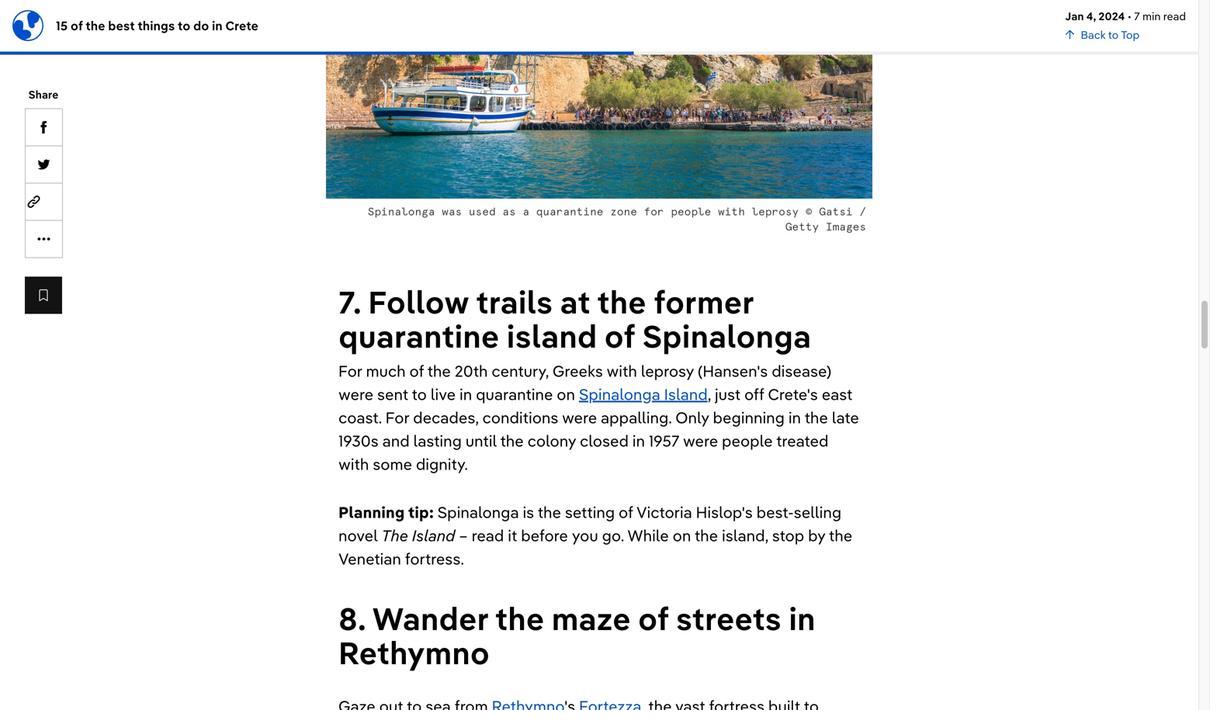 Task type: vqa. For each thing, say whether or not it's contained in the screenshot.
from in Ferries Operated By Local Boat Cooperatives Depart Half-Hourly From Elounda (€12) And Plaka (€8), Giving You As Much Time On The Island As You Need. From Agios Nikolaos,
no



Task type: describe. For each thing, give the bounding box(es) containing it.
to inside for much of the 20th century, greeks with leprosy (hansen's disease) were sent to live in quarantine on
[[412, 384, 427, 404]]

top
[[1121, 28, 1140, 41]]

was
[[442, 207, 462, 218]]

the inside spinalonga is the setting of victoria hislop's best-selling novel
[[538, 502, 561, 522]]

lasting
[[413, 431, 462, 451]]

quarantine inside spinalonga was used as a quarantine zone for people with leprosy © gatsi / getty images
[[536, 207, 604, 218]]

spinalonga is the setting of victoria hislop's best-selling novel
[[338, 502, 842, 545]]

people inside ', just off crete's east coast. for decades, conditions were appalling. only beginning in the late 1930s and lasting until the colony closed in 1957 were people treated with some dignity.'
[[722, 431, 773, 451]]

until
[[466, 431, 497, 451]]

back to top button
[[1065, 24, 1140, 42]]

in inside 8. wander the maze of streets in rethymno
[[789, 599, 815, 638]]

treated
[[776, 431, 829, 451]]

is
[[523, 502, 534, 522]]

rethymno
[[338, 633, 490, 672]]

leprosy inside for much of the 20th century, greeks with leprosy (hansen's disease) were sent to live in quarantine on
[[641, 361, 694, 381]]

late
[[832, 408, 859, 427]]

on inside – read it before you go. while on the island, stop by the venetian fortress.
[[673, 526, 691, 545]]

disease)
[[772, 361, 832, 381]]

beginning
[[713, 408, 785, 427]]

crete
[[225, 18, 258, 33]]

the island
[[381, 526, 455, 545]]

jan 4, 2024 • 7 min read
[[1065, 9, 1186, 23]]

victoria
[[637, 502, 692, 522]]

while
[[628, 526, 669, 545]]

more options image
[[38, 233, 50, 245]]

closed
[[580, 431, 629, 451]]

– read it before you go. while on the island, stop by the venetian fortress.
[[338, 526, 852, 569]]

the
[[381, 526, 408, 545]]

of inside 8. wander the maze of streets in rethymno
[[638, 599, 669, 638]]

a
[[523, 207, 529, 218]]

island for the island
[[412, 526, 455, 545]]

7
[[1134, 9, 1140, 23]]

for inside ', just off crete's east coast. for decades, conditions were appalling. only beginning in the late 1930s and lasting until the colony closed in 1957 were people treated with some dignity.'
[[386, 408, 409, 427]]

century,
[[492, 361, 549, 381]]

crete's
[[768, 384, 818, 404]]

the inside for much of the 20th century, greeks with leprosy (hansen's disease) were sent to live in quarantine on
[[427, 361, 451, 381]]

spinalonga island
[[579, 384, 708, 404]]

it
[[508, 526, 517, 545]]

with inside for much of the 20th century, greeks with leprosy (hansen's disease) were sent to live in quarantine on
[[607, 361, 637, 381]]

15
[[56, 18, 68, 33]]

–
[[459, 526, 468, 545]]

east
[[822, 384, 853, 404]]

decades,
[[413, 408, 479, 427]]

for
[[644, 207, 664, 218]]

the inside 8. wander the maze of streets in rethymno
[[495, 599, 544, 638]]

15 of the best things to do in crete
[[56, 18, 258, 33]]

•
[[1128, 9, 1132, 23]]

sent
[[377, 384, 408, 404]]

island for spinalonga island
[[664, 384, 708, 404]]

share
[[28, 88, 59, 101]]

1930s
[[338, 431, 379, 451]]

©
[[806, 207, 812, 218]]

zone
[[610, 207, 637, 218]]

hislop's
[[696, 502, 753, 522]]

as
[[502, 207, 516, 218]]

8. wander the maze of streets in rethymno
[[338, 599, 815, 672]]

and
[[382, 431, 410, 451]]

some
[[373, 454, 412, 474]]

with inside ', just off crete's east coast. for decades, conditions were appalling. only beginning in the late 1930s and lasting until the colony closed in 1957 were people treated with some dignity.'
[[338, 454, 369, 474]]

colony
[[528, 431, 576, 451]]

of inside 7. follow trails at the former quarantine island of spinalonga
[[604, 316, 635, 356]]

novel
[[338, 526, 378, 545]]

dignity.
[[416, 454, 468, 474]]

setting
[[565, 502, 615, 522]]

before
[[521, 526, 568, 545]]

2 vertical spatial were
[[683, 431, 718, 451]]

jan
[[1065, 9, 1084, 23]]

spinalonga inside 7. follow trails at the former quarantine island of spinalonga
[[642, 316, 811, 356]]

by
[[808, 526, 825, 545]]

best-
[[757, 502, 794, 522]]

follow
[[368, 282, 469, 321]]

the right by
[[829, 526, 852, 545]]

were inside for much of the 20th century, greeks with leprosy (hansen's disease) were sent to live in quarantine on
[[338, 384, 373, 404]]

the up the treated
[[805, 408, 828, 427]]

island,
[[722, 526, 768, 545]]

former
[[654, 282, 754, 321]]

do
[[193, 18, 209, 33]]

of inside for much of the 20th century, greeks with leprosy (hansen's disease) were sent to live in quarantine on
[[409, 361, 424, 381]]

read inside – read it before you go. while on the island, stop by the venetian fortress.
[[472, 526, 504, 545]]

you
[[572, 526, 598, 545]]

trails
[[476, 282, 553, 321]]

wander
[[372, 599, 488, 638]]

in down crete's
[[788, 408, 801, 427]]

quarantine inside 7. follow trails at the former quarantine island of spinalonga
[[338, 316, 499, 356]]

images
[[826, 222, 866, 233]]

best
[[108, 18, 135, 33]]

things
[[138, 18, 175, 33]]

stop
[[772, 526, 804, 545]]

spinalonga was used as a quarantine zone for people with leprosy © gatsi / getty images
[[368, 207, 866, 233]]



Task type: locate. For each thing, give the bounding box(es) containing it.
in right "streets"
[[789, 599, 815, 638]]

in
[[212, 18, 223, 33], [459, 384, 472, 404], [788, 408, 801, 427], [632, 431, 645, 451], [789, 599, 815, 638]]

,
[[708, 384, 711, 404]]

spinalonga inside spinalonga is the setting of victoria hislop's best-selling novel
[[438, 502, 519, 522]]

link to homepage image
[[12, 10, 43, 41]]

quarantine right a
[[536, 207, 604, 218]]

of right much
[[409, 361, 424, 381]]

spinalonga up –
[[438, 502, 519, 522]]

to left live
[[412, 384, 427, 404]]

in right do
[[212, 18, 223, 33]]

just
[[715, 384, 741, 404]]

of right the at
[[604, 316, 635, 356]]

0 horizontal spatial read
[[472, 526, 504, 545]]

fortress.
[[405, 549, 464, 569]]

spinalonga inside spinalonga was used as a quarantine zone for people with leprosy © gatsi / getty images
[[368, 207, 435, 218]]

planning
[[338, 502, 405, 522]]

getty
[[785, 222, 819, 233]]

of inside spinalonga is the setting of victoria hislop's best-selling novel
[[619, 502, 633, 522]]

1 vertical spatial for
[[386, 408, 409, 427]]

people down beginning
[[722, 431, 773, 451]]

only
[[676, 408, 709, 427]]

0 vertical spatial people
[[671, 207, 711, 218]]

/
[[860, 207, 866, 218]]

on inside for much of the 20th century, greeks with leprosy (hansen's disease) were sent to live in quarantine on
[[557, 384, 575, 404]]

1 vertical spatial read
[[472, 526, 504, 545]]

leprosy up spinalonga island link
[[641, 361, 694, 381]]

with inside spinalonga was used as a quarantine zone for people with leprosy © gatsi / getty images
[[718, 207, 745, 218]]

the right the at
[[597, 282, 646, 321]]

1 vertical spatial leprosy
[[641, 361, 694, 381]]

quarantine inside for much of the 20th century, greeks with leprosy (hansen's disease) were sent to live in quarantine on
[[476, 384, 553, 404]]

2 horizontal spatial were
[[683, 431, 718, 451]]

0 horizontal spatial for
[[338, 361, 362, 381]]

4,
[[1087, 9, 1096, 23]]

1 vertical spatial island
[[412, 526, 455, 545]]

for
[[338, 361, 362, 381], [386, 408, 409, 427]]

min
[[1143, 9, 1161, 23]]

read right min
[[1163, 9, 1186, 23]]

1 horizontal spatial read
[[1163, 9, 1186, 23]]

the up live
[[427, 361, 451, 381]]

1 vertical spatial people
[[722, 431, 773, 451]]

the left best on the top of page
[[85, 18, 105, 33]]

2 vertical spatial with
[[338, 454, 369, 474]]

spinalonga up appalling.
[[579, 384, 660, 404]]

spinalonga for island
[[579, 384, 660, 404]]

1 vertical spatial were
[[562, 408, 597, 427]]

island up fortress.
[[412, 526, 455, 545]]

the down conditions
[[500, 431, 524, 451]]

for left much
[[338, 361, 362, 381]]

read right –
[[472, 526, 504, 545]]

for up and
[[386, 408, 409, 427]]

island up only
[[664, 384, 708, 404]]

the right is
[[538, 502, 561, 522]]

of right 15
[[71, 18, 83, 33]]

back to top
[[1081, 28, 1140, 41]]

were up closed
[[562, 408, 597, 427]]

1 horizontal spatial to
[[412, 384, 427, 404]]

0 horizontal spatial with
[[338, 454, 369, 474]]

island
[[664, 384, 708, 404], [412, 526, 455, 545]]

0 horizontal spatial were
[[338, 384, 373, 404]]

back
[[1081, 28, 1106, 41]]

0 horizontal spatial people
[[671, 207, 711, 218]]

to left do
[[178, 18, 190, 33]]

7. follow trails at the former quarantine island of spinalonga
[[338, 282, 811, 356]]

tip:
[[408, 502, 434, 522]]

1 horizontal spatial leprosy
[[752, 207, 799, 218]]

0 vertical spatial on
[[557, 384, 575, 404]]

on down greeks
[[557, 384, 575, 404]]

coast.
[[338, 408, 382, 427]]

planning tip:
[[338, 502, 438, 522]]

leprosy
[[752, 207, 799, 218], [641, 361, 694, 381]]

appalling.
[[601, 408, 672, 427]]

in down appalling.
[[632, 431, 645, 451]]

0 vertical spatial leprosy
[[752, 207, 799, 218]]

to
[[178, 18, 190, 33], [1108, 28, 1119, 41], [412, 384, 427, 404]]

go.
[[602, 526, 624, 545]]

0 horizontal spatial on
[[557, 384, 575, 404]]

1957
[[649, 431, 680, 451]]

to left top
[[1108, 28, 1119, 41]]

on down victoria
[[673, 526, 691, 545]]

20th
[[455, 361, 488, 381]]

live
[[431, 384, 456, 404]]

0 horizontal spatial island
[[412, 526, 455, 545]]

1 vertical spatial on
[[673, 526, 691, 545]]

spinalonga for is
[[438, 502, 519, 522]]

0 vertical spatial island
[[664, 384, 708, 404]]

the down hislop's
[[695, 526, 718, 545]]

with down 1930s
[[338, 454, 369, 474]]

0 vertical spatial for
[[338, 361, 362, 381]]

2024
[[1099, 9, 1125, 23]]

with up spinalonga island
[[607, 361, 637, 381]]

of
[[71, 18, 83, 33], [604, 316, 635, 356], [409, 361, 424, 381], [619, 502, 633, 522], [638, 599, 669, 638]]

share to twitter image
[[38, 158, 50, 171]]

of right maze at the bottom of the page
[[638, 599, 669, 638]]

share to facebook image
[[38, 121, 50, 134]]

for much of the 20th century, greeks with leprosy (hansen's disease) were sent to live in quarantine on
[[338, 361, 832, 404]]

were down only
[[683, 431, 718, 451]]

with
[[718, 207, 745, 218], [607, 361, 637, 381], [338, 454, 369, 474]]

at
[[560, 282, 590, 321]]

1 vertical spatial with
[[607, 361, 637, 381]]

venetian
[[338, 549, 401, 569]]

0 vertical spatial read
[[1163, 9, 1186, 23]]

0 horizontal spatial leprosy
[[641, 361, 694, 381]]

maze
[[552, 599, 631, 638]]

1 horizontal spatial with
[[607, 361, 637, 381]]

1 horizontal spatial island
[[664, 384, 708, 404]]

0 vertical spatial were
[[338, 384, 373, 404]]

8.
[[338, 599, 365, 638]]

streets
[[676, 599, 782, 638]]

leprosy up getty
[[752, 207, 799, 218]]

1 vertical spatial quarantine
[[338, 316, 499, 356]]

, just off crete's east coast. for decades, conditions were appalling. only beginning in the late 1930s and lasting until the colony closed in 1957 were people treated with some dignity.
[[338, 384, 859, 474]]

2 vertical spatial quarantine
[[476, 384, 553, 404]]

spinalonga for was
[[368, 207, 435, 218]]

a fortress on an island. passengers disembark from a ferry docked at the small harbour image
[[326, 0, 872, 199]]

0 horizontal spatial to
[[178, 18, 190, 33]]

greeks
[[553, 361, 603, 381]]

people inside spinalonga was used as a quarantine zone for people with leprosy © gatsi / getty images
[[671, 207, 711, 218]]

to inside button
[[1108, 28, 1119, 41]]

1 horizontal spatial on
[[673, 526, 691, 545]]

7.
[[338, 282, 361, 321]]

read
[[1163, 9, 1186, 23], [472, 526, 504, 545]]

0 vertical spatial quarantine
[[536, 207, 604, 218]]

1 horizontal spatial were
[[562, 408, 597, 427]]

the left maze at the bottom of the page
[[495, 599, 544, 638]]

gatsi
[[819, 207, 853, 218]]

spinalonga left was
[[368, 207, 435, 218]]

for inside for much of the 20th century, greeks with leprosy (hansen's disease) were sent to live in quarantine on
[[338, 361, 362, 381]]

quarantine down century,
[[476, 384, 553, 404]]

conditions
[[482, 408, 558, 427]]

1 horizontal spatial people
[[722, 431, 773, 451]]

people right "for"
[[671, 207, 711, 218]]

in right live
[[459, 384, 472, 404]]

spinalonga up '(hansen's'
[[642, 316, 811, 356]]

the inside 7. follow trails at the former quarantine island of spinalonga
[[597, 282, 646, 321]]

in inside for much of the 20th century, greeks with leprosy (hansen's disease) were sent to live in quarantine on
[[459, 384, 472, 404]]

off
[[744, 384, 764, 404]]

2 horizontal spatial to
[[1108, 28, 1119, 41]]

people
[[671, 207, 711, 218], [722, 431, 773, 451]]

island
[[507, 316, 597, 356]]

selling
[[794, 502, 842, 522]]

2 horizontal spatial with
[[718, 207, 745, 218]]

quarantine up much
[[338, 316, 499, 356]]

used
[[469, 207, 496, 218]]

much
[[366, 361, 406, 381]]

quarantine
[[536, 207, 604, 218], [338, 316, 499, 356], [476, 384, 553, 404]]

with left the ©
[[718, 207, 745, 218]]

0 vertical spatial with
[[718, 207, 745, 218]]

of up go. at the bottom of the page
[[619, 502, 633, 522]]

the
[[85, 18, 105, 33], [597, 282, 646, 321], [427, 361, 451, 381], [805, 408, 828, 427], [500, 431, 524, 451], [538, 502, 561, 522], [695, 526, 718, 545], [829, 526, 852, 545], [495, 599, 544, 638]]

leprosy inside spinalonga was used as a quarantine zone for people with leprosy © gatsi / getty images
[[752, 207, 799, 218]]

(hansen's
[[698, 361, 768, 381]]

1 horizontal spatial for
[[386, 408, 409, 427]]

were up coast.
[[338, 384, 373, 404]]

spinalonga island link
[[579, 384, 708, 404]]



